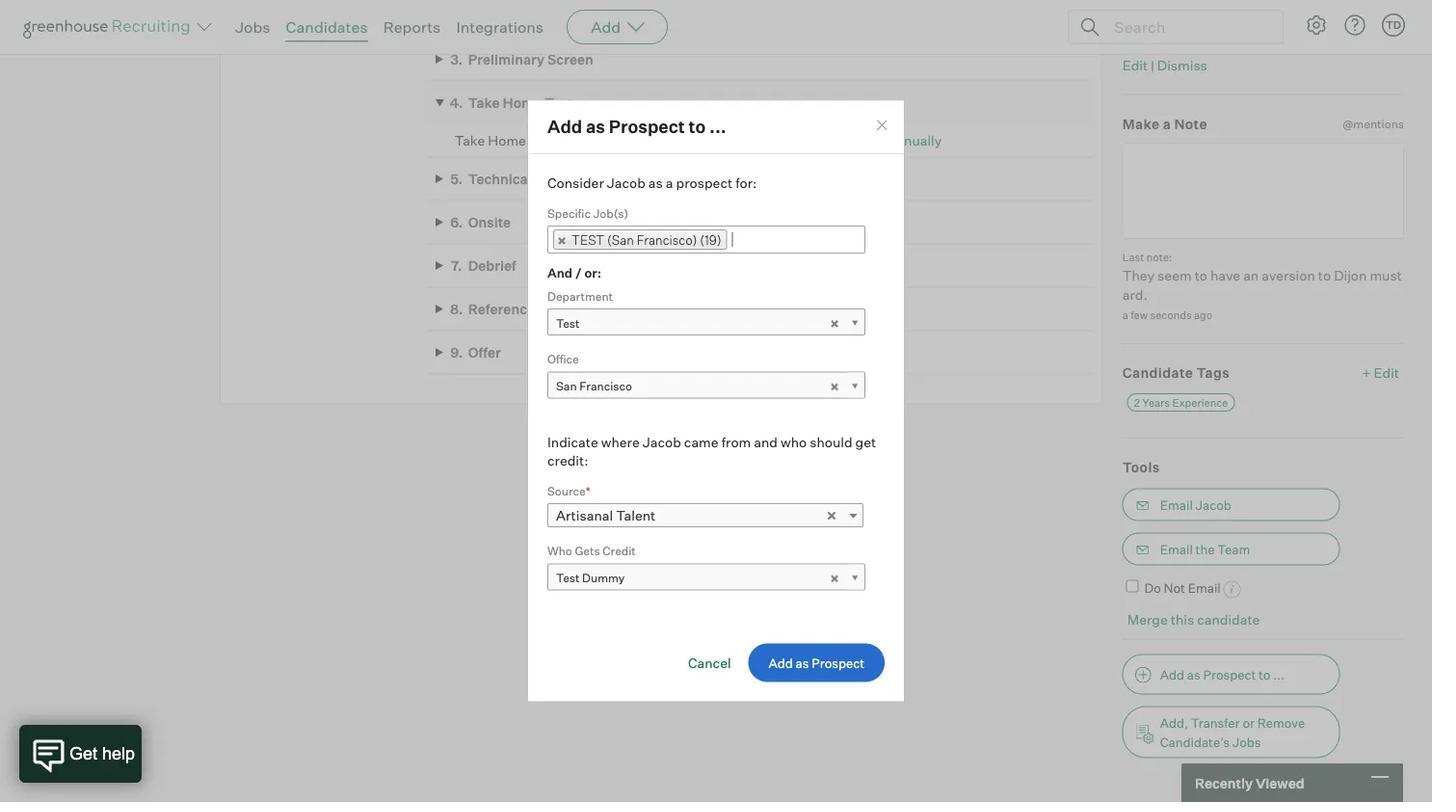 Task type: vqa. For each thing, say whether or not it's contained in the screenshot.
(San on the top left
yes



Task type: describe. For each thing, give the bounding box(es) containing it.
make a note
[[1123, 115, 1208, 132]]

jacob for consider
[[607, 175, 646, 191]]

3.
[[450, 51, 463, 68]]

candidate inside this candidate ate all of the cheese during their interview. if they are hired, we will need to switch snacks to ensure enough remains fo... edit | dismiss
[[1151, 0, 1210, 11]]

holding
[[468, 8, 520, 24]]

close image
[[874, 118, 890, 133]]

6.
[[450, 214, 463, 231]]

candidate tags
[[1123, 364, 1230, 381]]

@mentions link
[[1343, 114, 1404, 133]]

7.
[[451, 257, 462, 274]]

prospect
[[676, 175, 733, 191]]

add inside add popup button
[[591, 17, 621, 37]]

|
[[1151, 57, 1155, 73]]

reports link
[[383, 17, 441, 37]]

2 vertical spatial email
[[1188, 580, 1221, 595]]

prospect inside dialog
[[609, 116, 685, 138]]

fo...
[[1362, 33, 1384, 49]]

recently viewed
[[1195, 774, 1305, 791]]

specific
[[548, 206, 591, 220]]

0 vertical spatial jobs
[[235, 17, 270, 37]]

to inside dialog
[[689, 116, 706, 138]]

note
[[1175, 115, 1208, 132]]

add,
[[1160, 715, 1188, 730]]

to down they
[[1207, 33, 1219, 49]]

Do Not Email checkbox
[[1127, 580, 1139, 592]]

test dummy
[[556, 571, 625, 585]]

add as prospect to ... inside button
[[1160, 666, 1285, 682]]

check
[[538, 301, 579, 317]]

make
[[1123, 115, 1160, 132]]

email jacob button
[[1123, 488, 1341, 521]]

viewed
[[1256, 774, 1305, 791]]

credit
[[603, 544, 636, 558]]

their
[[1371, 0, 1398, 11]]

... inside dialog
[[709, 116, 727, 138]]

to inside button
[[1259, 666, 1271, 682]]

seem
[[1158, 267, 1192, 284]]

for:
[[736, 175, 757, 191]]

tags
[[1197, 364, 1230, 381]]

9. offer
[[450, 344, 501, 361]]

upload test manually link
[[806, 132, 942, 149]]

came
[[684, 433, 719, 450]]

ate
[[1212, 0, 1231, 11]]

dijon
[[1334, 267, 1367, 284]]

test dummy link
[[548, 563, 866, 591]]

are
[[1221, 15, 1240, 30]]

where
[[601, 433, 640, 450]]

merge
[[1128, 611, 1168, 627]]

few
[[1131, 308, 1148, 321]]

enough
[[1265, 33, 1309, 49]]

1 vertical spatial edit
[[1374, 364, 1400, 381]]

consider jacob as a prospect for:
[[548, 175, 757, 191]]

during
[[1330, 0, 1368, 11]]

test down who
[[556, 571, 580, 585]]

email the team
[[1160, 541, 1250, 557]]

+ edit
[[1362, 364, 1400, 381]]

san
[[556, 379, 577, 393]]

artisanal talent link
[[548, 503, 864, 527]]

edit inside this candidate ate all of the cheese during their interview. if they are hired, we will need to switch snacks to ensure enough remains fo... edit | dismiss
[[1123, 56, 1148, 73]]

hired,
[[1243, 15, 1277, 30]]

merge this candidate link
[[1128, 611, 1260, 627]]

test right upload
[[854, 132, 882, 149]]

+ edit link
[[1358, 360, 1404, 386]]

2
[[1134, 396, 1140, 409]]

prospect inside button
[[1203, 666, 1256, 682]]

3. preliminary screen
[[450, 51, 594, 68]]

0 vertical spatial home
[[503, 95, 542, 111]]

reports
[[383, 17, 441, 37]]

cheese
[[1286, 0, 1327, 11]]

candidate
[[1123, 364, 1194, 381]]

interview
[[534, 170, 596, 187]]

not
[[1164, 580, 1185, 595]]

must
[[1370, 267, 1402, 284]]

talent
[[616, 507, 656, 524]]

to left have
[[1195, 267, 1208, 284]]

this
[[1171, 611, 1194, 627]]

experience
[[1173, 396, 1228, 409]]

a inside last note: they seem to have an aversion to dijon must ard. a few seconds ago
[[1123, 308, 1129, 321]]

manually
[[885, 132, 942, 149]]

do not email
[[1145, 580, 1221, 595]]

get
[[856, 433, 876, 450]]

or:
[[585, 265, 601, 280]]

to left dijon
[[1318, 267, 1331, 284]]

add, transfer or remove candidate's jobs button
[[1123, 706, 1341, 758]]

an
[[1244, 267, 1259, 284]]

department
[[548, 289, 613, 303]]

dismiss
[[1157, 56, 1208, 73]]

candidate's
[[1160, 734, 1230, 749]]

preliminary
[[468, 51, 545, 68]]

merge this candidate
[[1128, 611, 1260, 627]]

add inside the add as prospect to ... dialog
[[548, 116, 582, 138]]



Task type: locate. For each thing, give the bounding box(es) containing it.
as up the consider
[[586, 116, 605, 138]]

add up interview
[[548, 116, 582, 138]]

email the team button
[[1123, 533, 1341, 565]]

prospect up transfer
[[1203, 666, 1256, 682]]

2 vertical spatial a
[[1123, 308, 1129, 321]]

gets
[[575, 544, 600, 558]]

add as prospect to ... inside dialog
[[548, 116, 727, 138]]

specific job(s)
[[548, 206, 629, 220]]

should
[[810, 433, 853, 450]]

snacks
[[1164, 33, 1205, 49]]

who
[[781, 433, 807, 450]]

note:
[[1147, 250, 1172, 263]]

as left prospect on the top
[[649, 175, 663, 191]]

email right not
[[1188, 580, 1221, 595]]

1 vertical spatial jobs
[[1233, 734, 1261, 749]]

jobs left candidates at the left top of the page
[[235, 17, 270, 37]]

add as prospect to ...
[[548, 116, 727, 138], [1160, 666, 1285, 682]]

a left prospect on the top
[[666, 175, 673, 191]]

1 vertical spatial prospect
[[1203, 666, 1256, 682]]

jacob inside indicate where jacob came from and who should get credit:
[[643, 433, 681, 450]]

2 vertical spatial jacob
[[1196, 497, 1232, 512]]

recently
[[1195, 774, 1253, 791]]

who
[[548, 544, 572, 558]]

... inside button
[[1274, 666, 1285, 682]]

indicate where jacob came from and who should get credit:
[[548, 433, 876, 469]]

add as prospect to ... up transfer
[[1160, 666, 1285, 682]]

1 vertical spatial a
[[666, 175, 673, 191]]

scorecards
[[259, 28, 331, 45]]

0 vertical spatial ...
[[709, 116, 727, 138]]

a inside dialog
[[666, 175, 673, 191]]

take down 4.
[[455, 132, 485, 149]]

email jacob
[[1160, 497, 1232, 512]]

1 vertical spatial candidate
[[1197, 611, 1260, 627]]

team
[[1218, 541, 1250, 557]]

from
[[722, 433, 751, 450]]

td button
[[1382, 13, 1405, 37]]

configure image
[[1305, 13, 1328, 37]]

1 vertical spatial email
[[1160, 541, 1193, 557]]

0 vertical spatial add as prospect to ...
[[548, 116, 727, 138]]

test up 5. technical interview
[[529, 132, 557, 149]]

a
[[1163, 115, 1171, 132], [666, 175, 673, 191], [1123, 308, 1129, 321]]

seconds
[[1150, 308, 1192, 321]]

email up not
[[1160, 541, 1193, 557]]

0 vertical spatial jacob
[[607, 175, 646, 191]]

2 horizontal spatial as
[[1187, 666, 1201, 682]]

add up screen
[[591, 17, 621, 37]]

francisco
[[580, 379, 632, 393]]

tank
[[523, 8, 556, 24]]

... up prospect on the top
[[709, 116, 727, 138]]

jobs
[[235, 17, 270, 37], [1233, 734, 1261, 749]]

/
[[575, 265, 582, 280]]

2 vertical spatial add
[[1160, 666, 1185, 682]]

0 vertical spatial a
[[1163, 115, 1171, 132]]

None submit
[[748, 643, 885, 682]]

candidate right this
[[1197, 611, 1260, 627]]

source
[[548, 483, 586, 498]]

add, transfer or remove candidate's jobs
[[1160, 715, 1305, 749]]

debrief
[[468, 257, 517, 274]]

1 horizontal spatial add as prospect to ...
[[1160, 666, 1285, 682]]

home
[[503, 95, 542, 111], [488, 132, 526, 149]]

0 vertical spatial add
[[591, 17, 621, 37]]

candidates link
[[286, 17, 368, 37]]

to up remove
[[1259, 666, 1271, 682]]

all
[[1234, 0, 1247, 11]]

this candidate ate all of the cheese during their interview. if they are hired, we will need to switch snacks to ensure enough remains fo... edit | dismiss
[[1123, 0, 1398, 73]]

will
[[1299, 15, 1318, 30]]

email inside button
[[1160, 541, 1193, 557]]

td
[[1386, 18, 1402, 31]]

0 horizontal spatial prospect
[[609, 116, 685, 138]]

1 vertical spatial jacob
[[643, 433, 681, 450]]

switch
[[1123, 33, 1161, 49]]

san francisco
[[556, 379, 632, 393]]

the inside button
[[1196, 541, 1215, 557]]

the left "team"
[[1196, 541, 1215, 557]]

test down screen
[[545, 95, 573, 111]]

add up add,
[[1160, 666, 1185, 682]]

office
[[548, 352, 579, 366]]

1 horizontal spatial ...
[[1274, 666, 1285, 682]]

they
[[1193, 15, 1219, 30]]

take right 4.
[[468, 95, 500, 111]]

email up email the team
[[1160, 497, 1193, 512]]

home down 4. take home test
[[488, 132, 526, 149]]

test down 'department'
[[556, 316, 580, 330]]

8. reference check
[[450, 301, 579, 317]]

0 horizontal spatial add
[[548, 116, 582, 138]]

2 horizontal spatial a
[[1163, 115, 1171, 132]]

1 vertical spatial ...
[[1274, 666, 1285, 682]]

transfer
[[1191, 715, 1240, 730]]

5. technical interview
[[450, 170, 596, 187]]

consider
[[548, 175, 604, 191]]

email for email the team
[[1160, 541, 1193, 557]]

1 horizontal spatial edit
[[1374, 364, 1400, 381]]

indicate
[[548, 433, 598, 450]]

san francisco link
[[548, 372, 866, 400]]

9.
[[450, 344, 463, 361]]

1 horizontal spatial the
[[1264, 0, 1283, 11]]

to down during
[[1353, 15, 1365, 30]]

5.
[[450, 170, 463, 187]]

remains
[[1312, 33, 1359, 49]]

(19)
[[700, 232, 722, 247]]

2.
[[450, 8, 463, 24]]

edit left |
[[1123, 56, 1148, 73]]

None text field
[[1123, 143, 1404, 239], [727, 228, 747, 252], [1123, 143, 1404, 239], [727, 228, 747, 252]]

jobs down or
[[1233, 734, 1261, 749]]

they
[[1123, 267, 1155, 284]]

the
[[1264, 0, 1283, 11], [1196, 541, 1215, 557]]

to up prospect on the top
[[689, 116, 706, 138]]

0 vertical spatial email
[[1160, 497, 1193, 512]]

1 vertical spatial as
[[649, 175, 663, 191]]

email for email jacob
[[1160, 497, 1193, 512]]

source *
[[548, 483, 591, 498]]

jobs inside "add, transfer or remove candidate's jobs"
[[1233, 734, 1261, 749]]

test (san francisco) (19)
[[572, 232, 722, 247]]

greenhouse recruiting image
[[23, 15, 197, 39]]

the right of
[[1264, 0, 1283, 11]]

jacob up job(s)
[[607, 175, 646, 191]]

2 vertical spatial as
[[1187, 666, 1201, 682]]

add as prospect to ... dialog
[[527, 100, 905, 702]]

8.
[[450, 301, 463, 317]]

Search text field
[[1110, 13, 1266, 41]]

1 vertical spatial take
[[455, 132, 485, 149]]

add as prospect to ... up consider jacob as a prospect for:
[[548, 116, 727, 138]]

0 vertical spatial the
[[1264, 0, 1283, 11]]

artisanal
[[556, 507, 613, 524]]

none submit inside the add as prospect to ... dialog
[[748, 643, 885, 682]]

... up remove
[[1274, 666, 1285, 682]]

0 horizontal spatial as
[[586, 116, 605, 138]]

test
[[572, 232, 605, 247]]

6. onsite
[[450, 214, 511, 231]]

...
[[709, 116, 727, 138], [1274, 666, 1285, 682]]

cancel link
[[688, 654, 731, 671]]

1 horizontal spatial add
[[591, 17, 621, 37]]

jacob inside email jacob button
[[1196, 497, 1232, 512]]

0 vertical spatial as
[[586, 116, 605, 138]]

integrations link
[[456, 17, 544, 37]]

0 horizontal spatial edit
[[1123, 56, 1148, 73]]

1 vertical spatial home
[[488, 132, 526, 149]]

1 horizontal spatial jobs
[[1233, 734, 1261, 749]]

the inside this candidate ate all of the cheese during their interview. if they are hired, we will need to switch snacks to ensure enough remains fo... edit | dismiss
[[1264, 0, 1283, 11]]

0 vertical spatial take
[[468, 95, 500, 111]]

0 horizontal spatial add as prospect to ...
[[548, 116, 727, 138]]

home up the "take home test"
[[503, 95, 542, 111]]

and
[[548, 265, 573, 280]]

1 vertical spatial the
[[1196, 541, 1215, 557]]

ensure
[[1222, 33, 1262, 49]]

1 vertical spatial add as prospect to ...
[[1160, 666, 1285, 682]]

email
[[1160, 497, 1193, 512], [1160, 541, 1193, 557], [1188, 580, 1221, 595]]

do
[[1145, 580, 1161, 595]]

0 horizontal spatial a
[[666, 175, 673, 191]]

and / or:
[[548, 265, 601, 280]]

0 vertical spatial candidate
[[1151, 0, 1210, 11]]

add as prospect to ... button
[[1123, 654, 1341, 694]]

interview.
[[1123, 15, 1180, 30]]

email inside button
[[1160, 497, 1193, 512]]

test
[[545, 95, 573, 111], [529, 132, 557, 149], [854, 132, 882, 149], [556, 316, 580, 330], [556, 571, 580, 585]]

technical
[[468, 170, 532, 187]]

1 vertical spatial add
[[548, 116, 582, 138]]

as up add,
[[1187, 666, 1201, 682]]

candidate up if
[[1151, 0, 1210, 11]]

1 horizontal spatial prospect
[[1203, 666, 1256, 682]]

of
[[1250, 0, 1261, 11]]

jobs link
[[235, 17, 270, 37]]

2 horizontal spatial add
[[1160, 666, 1185, 682]]

years
[[1143, 396, 1170, 409]]

upload
[[806, 132, 851, 149]]

as inside button
[[1187, 666, 1201, 682]]

edit right + on the top of the page
[[1374, 364, 1400, 381]]

jacob up email the team
[[1196, 497, 1232, 512]]

last
[[1123, 250, 1145, 263]]

0 vertical spatial edit
[[1123, 56, 1148, 73]]

artisanal talent
[[556, 507, 656, 524]]

1 horizontal spatial a
[[1123, 308, 1129, 321]]

@mentions
[[1343, 116, 1404, 131]]

aversion
[[1262, 267, 1316, 284]]

(san
[[607, 232, 634, 247]]

0 horizontal spatial jobs
[[235, 17, 270, 37]]

jacob for email
[[1196, 497, 1232, 512]]

0 vertical spatial prospect
[[609, 116, 685, 138]]

1 horizontal spatial as
[[649, 175, 663, 191]]

jacob left came
[[643, 433, 681, 450]]

add inside add as prospect to ... button
[[1160, 666, 1185, 682]]

ard.
[[1123, 286, 1148, 303]]

a left few
[[1123, 308, 1129, 321]]

add button
[[567, 10, 668, 44]]

0 horizontal spatial ...
[[709, 116, 727, 138]]

a left the note
[[1163, 115, 1171, 132]]

dummy
[[582, 571, 625, 585]]

prospect up consider jacob as a prospect for:
[[609, 116, 685, 138]]

0 horizontal spatial the
[[1196, 541, 1215, 557]]



